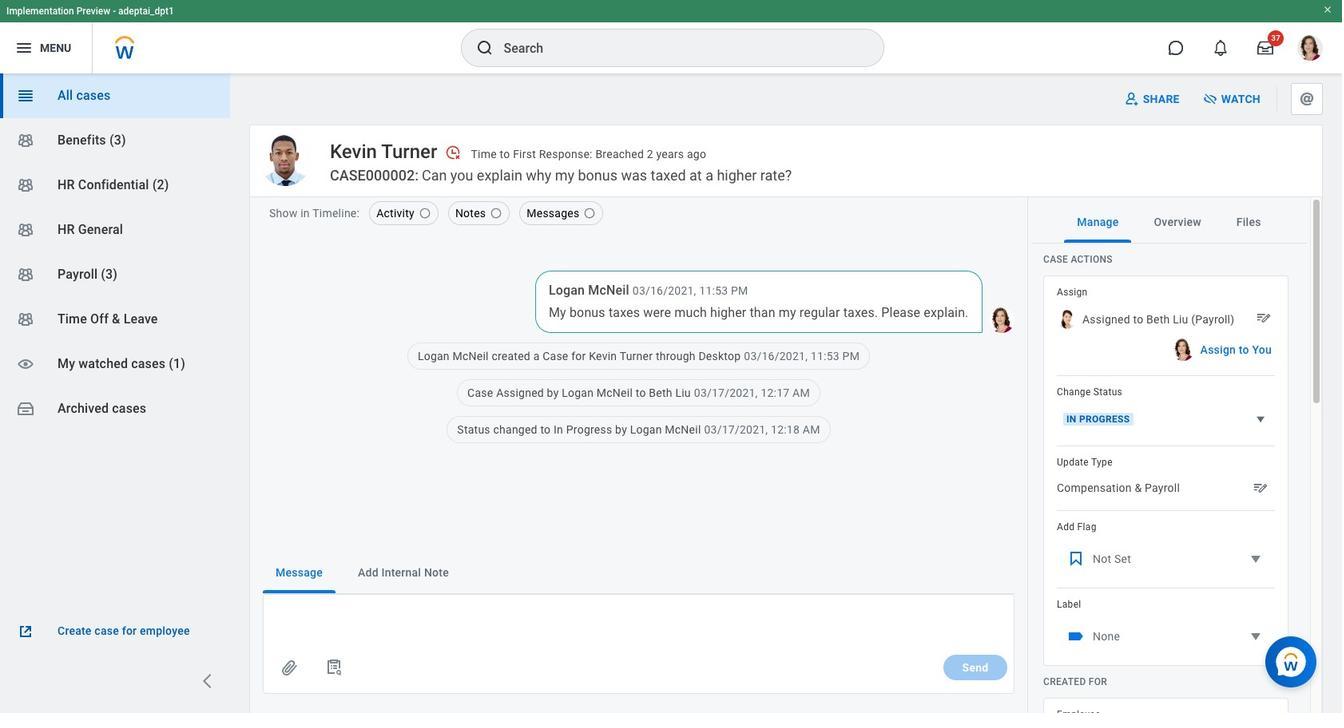 Task type: describe. For each thing, give the bounding box(es) containing it.
1 vertical spatial status
[[457, 424, 491, 436]]

am for 03/17/2021, 12:17 am
[[793, 387, 810, 400]]

response:
[[539, 148, 593, 161]]

text edit image for assigned to beth liu (payroll)
[[1256, 310, 1272, 326]]

flag
[[1078, 522, 1097, 533]]

employee
[[140, 625, 190, 638]]

menu button
[[0, 22, 92, 74]]

why
[[526, 167, 552, 184]]

hr for hr confidential (2)
[[58, 177, 75, 193]]

all cases link
[[0, 74, 230, 118]]

assign for assign to you
[[1201, 344, 1236, 356]]

mcneil down case assigned by logan mcneil to beth liu 03/17/2021, 12:17 am
[[665, 424, 701, 436]]

created for element
[[1044, 676, 1289, 714]]

were
[[644, 305, 671, 320]]

case actions
[[1044, 254, 1113, 265]]

breached
[[596, 148, 644, 161]]

at tag mention image
[[1298, 90, 1317, 109]]

message tab panel
[[263, 595, 1015, 714]]

none
[[1093, 631, 1120, 643]]

in
[[301, 207, 310, 220]]

1 vertical spatial 03/16/2021,
[[744, 350, 808, 363]]

at
[[690, 167, 702, 184]]

logan down case assigned by logan mcneil to beth liu 03/17/2021, 12:17 am
[[630, 424, 662, 436]]

changed
[[493, 424, 538, 436]]

am for 03/17/2021, 12:18 am
[[803, 424, 820, 436]]

assign for assign
[[1057, 287, 1088, 298]]

update type
[[1057, 457, 1113, 468]]

files button
[[1224, 201, 1274, 243]]

than
[[750, 305, 776, 320]]

time for time off & leave
[[58, 312, 87, 327]]

main content containing logan mcneil
[[250, 197, 1028, 714]]

status inside "case actions" element
[[1094, 387, 1123, 398]]

manage button
[[1065, 201, 1132, 243]]

taxed
[[651, 167, 686, 184]]

much
[[675, 305, 707, 320]]

not set button
[[1057, 540, 1275, 579]]

justify image
[[14, 38, 34, 58]]

contact card matrix manager image for hr
[[16, 221, 35, 240]]

1 vertical spatial liu
[[676, 387, 691, 400]]

leave
[[124, 312, 158, 327]]

benefits
[[58, 133, 106, 148]]

radio mobile image for notes
[[490, 207, 503, 220]]

list containing logan mcneil
[[263, 239, 1015, 485]]

clock x image
[[445, 145, 461, 161]]

payroll (3)
[[58, 267, 118, 282]]

time to first response: breached 2 years ago
[[471, 148, 707, 161]]

assigned to beth liu (payroll) button
[[1054, 305, 1275, 334]]

not set
[[1093, 553, 1132, 566]]

visible image
[[16, 355, 35, 374]]

hr general link
[[0, 208, 230, 253]]

overview
[[1154, 216, 1202, 229]]

archived
[[58, 401, 109, 416]]

pm inside "logan mcneil 03/16/2021, 11:53 pm my bonus taxes were much higher than my regular taxes. please explain."
[[731, 284, 748, 297]]

manage
[[1078, 216, 1119, 229]]

add internal note button
[[345, 552, 462, 594]]

contact card matrix manager image for time
[[16, 310, 35, 329]]

1 vertical spatial turner
[[620, 350, 653, 363]]

notes
[[455, 207, 486, 220]]

1 vertical spatial beth
[[649, 387, 673, 400]]

& inside button
[[1135, 482, 1142, 495]]

you
[[1253, 344, 1272, 356]]

logan inside "logan mcneil 03/16/2021, 11:53 pm my bonus taxes were much higher than my regular taxes. please explain."
[[549, 283, 585, 298]]

overview button
[[1142, 201, 1215, 243]]

in inside in progress button
[[1067, 414, 1077, 425]]

hr confidential (2)
[[58, 177, 169, 193]]

higher inside case header 'element'
[[717, 167, 757, 184]]

03/16/2021, inside "logan mcneil 03/16/2021, 11:53 pm my bonus taxes were much higher than my regular taxes. please explain."
[[633, 284, 697, 297]]

created
[[492, 350, 531, 363]]

add flag
[[1057, 522, 1097, 533]]

set
[[1115, 553, 1132, 566]]

message button
[[263, 552, 336, 594]]

create case for employee
[[58, 625, 190, 638]]

in progress button
[[1057, 405, 1275, 436]]

can
[[422, 167, 447, 184]]

send button
[[944, 655, 1008, 681]]

share
[[1143, 93, 1180, 105]]

case header element
[[249, 125, 1323, 197]]

tab list for message tab panel
[[263, 552, 1015, 595]]

0 vertical spatial for
[[572, 350, 586, 363]]

archived cases
[[58, 401, 146, 416]]

list containing all cases
[[0, 74, 230, 432]]

my watched cases (1) link
[[0, 342, 230, 387]]

regular
[[800, 305, 840, 320]]

please
[[882, 305, 921, 320]]

general
[[78, 222, 123, 237]]

type
[[1092, 457, 1113, 468]]

add internal note
[[358, 567, 449, 579]]

37 button
[[1248, 30, 1284, 66]]

my watched cases (1)
[[58, 356, 186, 372]]

1 horizontal spatial 11:53
[[811, 350, 840, 363]]

payroll (3) link
[[0, 253, 230, 297]]

internal
[[382, 567, 421, 579]]

benefits (3) link
[[0, 118, 230, 163]]

chevron right image
[[198, 672, 217, 691]]

upload clip image
[[280, 659, 299, 678]]

change
[[1057, 387, 1091, 398]]

rate?
[[761, 167, 792, 184]]

12:17
[[761, 387, 790, 400]]

my inside my watched cases (1) link
[[58, 356, 75, 372]]

compensation
[[1057, 482, 1132, 495]]

menu
[[40, 41, 71, 54]]

create
[[58, 625, 92, 638]]

cases for all cases
[[76, 88, 111, 103]]

a inside 'element'
[[706, 167, 714, 184]]

messages
[[527, 207, 580, 220]]

mcneil up status changed to in progress by logan mcneil 03/17/2021, 12:18 am
[[597, 387, 633, 400]]

add for add flag
[[1057, 522, 1075, 533]]

higher inside "logan mcneil 03/16/2021, 11:53 pm my bonus taxes were much higher than my regular taxes. please explain."
[[710, 305, 747, 320]]

media mylearning image
[[1067, 550, 1086, 569]]

inbox large image
[[1258, 40, 1274, 56]]

0 horizontal spatial in
[[554, 424, 563, 436]]

caret down image for not set
[[1247, 550, 1266, 569]]

benefits (3)
[[58, 133, 126, 148]]

hr confidential (2) link
[[0, 163, 230, 208]]

update
[[1057, 457, 1089, 468]]

caret down image
[[1253, 412, 1269, 428]]

contact card matrix manager image for payroll
[[16, 265, 35, 284]]

explain.
[[924, 305, 969, 320]]

case
[[95, 625, 119, 638]]

(1)
[[169, 356, 186, 372]]

time off & leave link
[[0, 297, 230, 342]]

was
[[621, 167, 647, 184]]

note
[[424, 567, 449, 579]]

tab list for manage tab panel
[[1032, 201, 1307, 244]]

assigned inside button
[[1083, 313, 1131, 326]]

Search Workday  search field
[[504, 30, 851, 66]]



Task type: vqa. For each thing, say whether or not it's contained in the screenshot.
316's The View More ...
no



Task type: locate. For each thing, give the bounding box(es) containing it.
03/17/2021, for 03/17/2021, 12:17 am
[[694, 387, 758, 400]]

& inside 'link'
[[112, 312, 120, 327]]

grid view image
[[16, 86, 35, 105]]

case actions element
[[1044, 253, 1289, 666]]

caret down image for none
[[1247, 627, 1266, 647]]

to down logan mcneil created a case for kevin turner through desktop 03/16/2021, 11:53 pm
[[636, 387, 646, 400]]

assigned to beth liu (payroll)
[[1083, 313, 1235, 326]]

all
[[58, 88, 73, 103]]

case down created
[[468, 387, 493, 400]]

1 horizontal spatial tab list
[[1032, 201, 1307, 244]]

my right than
[[779, 305, 797, 320]]

logan down the messages button
[[549, 283, 585, 298]]

not
[[1093, 553, 1112, 566]]

2 radio mobile image from the left
[[584, 207, 596, 220]]

a right at
[[706, 167, 714, 184]]

0 horizontal spatial for
[[122, 625, 137, 638]]

0 vertical spatial status
[[1094, 387, 1123, 398]]

am right '12:18'
[[803, 424, 820, 436]]

1 vertical spatial text edit image
[[1253, 480, 1269, 496]]

0 horizontal spatial a
[[534, 350, 540, 363]]

0 vertical spatial add
[[1057, 522, 1075, 533]]

assign inside button
[[1201, 344, 1236, 356]]

a right created
[[534, 350, 540, 363]]

1 vertical spatial kevin
[[589, 350, 617, 363]]

(3) for benefits (3)
[[109, 133, 126, 148]]

close environment banner image
[[1323, 5, 1333, 14]]

for right case in the bottom left of the page
[[122, 625, 137, 638]]

1 vertical spatial for
[[122, 625, 137, 638]]

higher left rate?
[[717, 167, 757, 184]]

bonus left taxes
[[570, 305, 606, 320]]

2 contact card matrix manager image from the top
[[16, 221, 35, 240]]

0 horizontal spatial assigned
[[496, 387, 544, 400]]

1 vertical spatial &
[[1135, 482, 1142, 495]]

2 horizontal spatial for
[[1089, 677, 1108, 688]]

contact card matrix manager image
[[16, 176, 35, 195]]

11:53 down regular
[[811, 350, 840, 363]]

for inside created for element
[[1089, 677, 1108, 688]]

caret down image
[[1247, 550, 1266, 569], [1247, 627, 1266, 647]]

case inside "case actions" element
[[1044, 254, 1069, 265]]

cases inside my watched cases (1) link
[[131, 356, 166, 372]]

am
[[793, 387, 810, 400], [803, 424, 820, 436]]

my inside case header 'element'
[[555, 167, 575, 184]]

taxes
[[609, 305, 640, 320]]

1 vertical spatial (3)
[[101, 267, 118, 282]]

contact card matrix manager image inside time off & leave 'link'
[[16, 310, 35, 329]]

1 vertical spatial payroll
[[1145, 482, 1180, 495]]

Activity button
[[369, 201, 439, 225]]

0 vertical spatial cases
[[76, 88, 111, 103]]

1 horizontal spatial a
[[706, 167, 714, 184]]

created
[[1044, 677, 1086, 688]]

compensation & payroll
[[1057, 482, 1180, 495]]

cases for archived cases
[[112, 401, 146, 416]]

1 vertical spatial caret down image
[[1247, 627, 1266, 647]]

-
[[113, 6, 116, 17]]

1 vertical spatial time
[[58, 312, 87, 327]]

1 vertical spatial tab list
[[263, 552, 1015, 595]]

cases inside archived cases link
[[112, 401, 146, 416]]

tab list containing manage
[[1032, 201, 1307, 244]]

list containing activity
[[360, 201, 604, 229]]

radio mobile image inside the messages button
[[584, 207, 596, 220]]

hr left general
[[58, 222, 75, 237]]

4 contact card matrix manager image from the top
[[16, 310, 35, 329]]

(3) right benefits
[[109, 133, 126, 148]]

manage tab panel
[[1032, 253, 1307, 714]]

created for
[[1044, 677, 1108, 688]]

mcneil inside "logan mcneil 03/16/2021, 11:53 pm my bonus taxes were much higher than my regular taxes. please explain."
[[588, 283, 630, 298]]

assign to you button
[[1054, 334, 1275, 366]]

2
[[647, 148, 654, 161]]

bonus down time to first response: breached 2 years ago
[[578, 167, 618, 184]]

radio mobile image for messages
[[584, 207, 596, 220]]

add inside button
[[358, 567, 379, 579]]

0 horizontal spatial tab list
[[263, 552, 1015, 595]]

1 hr from the top
[[58, 177, 75, 193]]

text edit image
[[1256, 310, 1272, 326], [1253, 480, 1269, 496]]

first
[[513, 148, 536, 161]]

1 horizontal spatial progress
[[1080, 414, 1130, 425]]

my inside "logan mcneil 03/16/2021, 11:53 pm my bonus taxes were much higher than my regular taxes. please explain."
[[549, 305, 566, 320]]

share button
[[1118, 86, 1190, 112]]

compensation & payroll button
[[1054, 475, 1272, 501]]

assign down the (payroll) in the top of the page
[[1201, 344, 1236, 356]]

to right 'changed' at the left bottom
[[541, 424, 551, 436]]

0 horizontal spatial 03/16/2021,
[[633, 284, 697, 297]]

:
[[415, 167, 419, 184]]

progress inside in progress button
[[1080, 414, 1130, 425]]

assigned up 'changed' at the left bottom
[[496, 387, 544, 400]]

0 vertical spatial time
[[471, 148, 497, 161]]

progress down case assigned by logan mcneil to beth liu 03/17/2021, 12:17 am
[[566, 424, 612, 436]]

1 horizontal spatial my
[[549, 305, 566, 320]]

0 horizontal spatial 11:53
[[699, 284, 728, 297]]

logan left created
[[418, 350, 450, 363]]

turner inside case header 'element'
[[381, 140, 437, 163]]

0 vertical spatial 11:53
[[699, 284, 728, 297]]

show in timeline:
[[269, 207, 360, 220]]

pm down taxes.
[[843, 350, 860, 363]]

2 vertical spatial cases
[[112, 401, 146, 416]]

time up explain
[[471, 148, 497, 161]]

(3) for payroll (3)
[[101, 267, 118, 282]]

case for assigned
[[468, 387, 493, 400]]

logan mcneil created a case for kevin turner through desktop 03/16/2021, 11:53 pm
[[418, 350, 860, 363]]

to inside case header 'element'
[[500, 148, 510, 161]]

for inside create case for employee link
[[122, 625, 137, 638]]

0 vertical spatial text edit image
[[1256, 310, 1272, 326]]

show
[[269, 207, 298, 220]]

1 vertical spatial cases
[[131, 356, 166, 372]]

main content
[[250, 197, 1028, 714]]

kevin down taxes
[[589, 350, 617, 363]]

through
[[656, 350, 696, 363]]

contact card matrix manager image down contact card matrix manager icon
[[16, 221, 35, 240]]

1 horizontal spatial case
[[543, 350, 569, 363]]

add
[[1057, 522, 1075, 533], [358, 567, 379, 579]]

1 vertical spatial assigned
[[496, 387, 544, 400]]

0 vertical spatial turner
[[381, 140, 437, 163]]

desktop
[[699, 350, 741, 363]]

0 horizontal spatial assign
[[1057, 287, 1088, 298]]

1 horizontal spatial beth
[[1147, 313, 1170, 326]]

mcneil left created
[[453, 350, 489, 363]]

kevin
[[330, 140, 377, 163], [589, 350, 617, 363]]

cases inside 'all cases' 'link'
[[76, 88, 111, 103]]

my inside "logan mcneil 03/16/2021, 11:53 pm my bonus taxes were much higher than my regular taxes. please explain."
[[779, 305, 797, 320]]

0 horizontal spatial turner
[[381, 140, 437, 163]]

explain
[[477, 167, 523, 184]]

text edit image for compensation & payroll
[[1253, 480, 1269, 496]]

1 horizontal spatial status
[[1094, 387, 1123, 398]]

03/17/2021, left '12:18'
[[704, 424, 768, 436]]

turner up :
[[381, 140, 437, 163]]

for right created at the bottom
[[1089, 677, 1108, 688]]

notifications large image
[[1213, 40, 1229, 56]]

progress down the change status
[[1080, 414, 1130, 425]]

to up assign to you button
[[1134, 313, 1144, 326]]

radio mobile image
[[419, 207, 431, 220]]

0 vertical spatial tab list
[[1032, 201, 1307, 244]]

(2)
[[152, 177, 169, 193]]

1 horizontal spatial my
[[779, 305, 797, 320]]

caret down image inside none button
[[1247, 627, 1266, 647]]

to
[[500, 148, 510, 161], [1134, 313, 1144, 326], [1239, 344, 1250, 356], [636, 387, 646, 400], [541, 424, 551, 436]]

hr for hr general
[[58, 222, 75, 237]]

label
[[1057, 599, 1082, 611]]

to left first
[[500, 148, 510, 161]]

beth up assign to you button
[[1147, 313, 1170, 326]]

1 horizontal spatial turner
[[620, 350, 653, 363]]

ago
[[687, 148, 707, 161]]

0 horizontal spatial &
[[112, 312, 120, 327]]

adeptai_dpt1
[[118, 6, 174, 17]]

0 vertical spatial liu
[[1173, 313, 1189, 326]]

1 horizontal spatial &
[[1135, 482, 1142, 495]]

invisible image
[[1203, 91, 1218, 107]]

0 vertical spatial pm
[[731, 284, 748, 297]]

in right 'changed' at the left bottom
[[554, 424, 563, 436]]

contact card matrix manager image
[[16, 131, 35, 150], [16, 221, 35, 240], [16, 265, 35, 284], [16, 310, 35, 329]]

caret down image inside not set popup button
[[1247, 550, 1266, 569]]

radio mobile image
[[490, 207, 503, 220], [584, 207, 596, 220]]

off
[[90, 312, 109, 327]]

1 vertical spatial am
[[803, 424, 820, 436]]

user plus image
[[1124, 91, 1140, 107]]

0 horizontal spatial liu
[[676, 387, 691, 400]]

kevin inside case header 'element'
[[330, 140, 377, 163]]

case for actions
[[1044, 254, 1069, 265]]

1 vertical spatial assign
[[1201, 344, 1236, 356]]

add inside "case actions" element
[[1057, 522, 1075, 533]]

text edit image down caret down image
[[1253, 480, 1269, 496]]

3 contact card matrix manager image from the top
[[16, 265, 35, 284]]

1 horizontal spatial add
[[1057, 522, 1075, 533]]

0 vertical spatial a
[[706, 167, 714, 184]]

menu banner
[[0, 0, 1343, 74]]

archived cases link
[[0, 387, 230, 432]]

kevin up case000002
[[330, 140, 377, 163]]

case left actions
[[1044, 254, 1069, 265]]

years
[[657, 148, 684, 161]]

in down the change
[[1067, 414, 1077, 425]]

0 vertical spatial assigned
[[1083, 313, 1131, 326]]

list inside "case actions" element
[[1054, 286, 1275, 656]]

1 vertical spatial 11:53
[[811, 350, 840, 363]]

03/17/2021, down 'desktop' at right
[[694, 387, 758, 400]]

(payroll)
[[1192, 313, 1235, 326]]

higher
[[717, 167, 757, 184], [710, 305, 747, 320]]

& right the compensation
[[1135, 482, 1142, 495]]

0 horizontal spatial add
[[358, 567, 379, 579]]

& right off
[[112, 312, 120, 327]]

2 caret down image from the top
[[1247, 627, 1266, 647]]

status up the "in progress" at the right bottom of page
[[1094, 387, 1123, 398]]

0 horizontal spatial pm
[[731, 284, 748, 297]]

assigned down actions
[[1083, 313, 1131, 326]]

radio mobile image inside "notes" button
[[490, 207, 503, 220]]

0 horizontal spatial status
[[457, 424, 491, 436]]

ext link image
[[16, 623, 35, 642]]

contact card matrix manager image inside the hr general link
[[16, 221, 35, 240]]

preview
[[76, 6, 110, 17]]

inbox image
[[16, 400, 35, 419]]

beth down through
[[649, 387, 673, 400]]

contact card matrix manager image inside payroll (3) link
[[16, 265, 35, 284]]

clipboard search image
[[324, 659, 344, 678]]

my
[[549, 305, 566, 320], [58, 356, 75, 372]]

1 horizontal spatial assigned
[[1083, 313, 1131, 326]]

add left the internal
[[358, 567, 379, 579]]

add left flag
[[1057, 522, 1075, 533]]

logan
[[549, 283, 585, 298], [418, 350, 450, 363], [562, 387, 594, 400], [630, 424, 662, 436]]

payroll inside compensation & payroll button
[[1145, 482, 1180, 495]]

files
[[1237, 216, 1262, 229]]

03/17/2021,
[[694, 387, 758, 400], [704, 424, 768, 436]]

1 vertical spatial a
[[534, 350, 540, 363]]

03/17/2021, for 03/17/2021, 12:18 am
[[704, 424, 768, 436]]

0 vertical spatial beth
[[1147, 313, 1170, 326]]

status left 'changed' at the left bottom
[[457, 424, 491, 436]]

cases left (1)
[[131, 356, 166, 372]]

confidential
[[78, 177, 149, 193]]

2 vertical spatial case
[[468, 387, 493, 400]]

my left watched at the left of the page
[[58, 356, 75, 372]]

message
[[276, 567, 323, 579]]

text edit image up the you
[[1256, 310, 1272, 326]]

2 hr from the top
[[58, 222, 75, 237]]

none button
[[1057, 618, 1275, 656]]

for right created
[[572, 350, 586, 363]]

0 vertical spatial (3)
[[109, 133, 126, 148]]

1 caret down image from the top
[[1247, 550, 1266, 569]]

0 vertical spatial kevin
[[330, 140, 377, 163]]

radio mobile image right messages
[[584, 207, 596, 220]]

0 horizontal spatial my
[[58, 356, 75, 372]]

1 vertical spatial my
[[58, 356, 75, 372]]

my
[[555, 167, 575, 184], [779, 305, 797, 320]]

0 vertical spatial by
[[547, 387, 559, 400]]

payroll inside payroll (3) link
[[58, 267, 98, 282]]

1 vertical spatial case
[[543, 350, 569, 363]]

you
[[451, 167, 473, 184]]

logan up status changed to in progress by logan mcneil 03/17/2021, 12:18 am
[[562, 387, 594, 400]]

contact card matrix manager image up visible image
[[16, 310, 35, 329]]

0 vertical spatial my
[[555, 167, 575, 184]]

03/16/2021, up 12:17 at the bottom right of the page
[[744, 350, 808, 363]]

a
[[706, 167, 714, 184], [534, 350, 540, 363]]

tab list
[[1032, 201, 1307, 244], [263, 552, 1015, 595]]

implementation preview -   adeptai_dpt1
[[6, 6, 174, 17]]

0 horizontal spatial radio mobile image
[[490, 207, 503, 220]]

text edit image inside compensation & payroll button
[[1253, 480, 1269, 496]]

contact card matrix manager image for benefits
[[16, 131, 35, 150]]

bonus inside case header 'element'
[[578, 167, 618, 184]]

contact card matrix manager image left payroll (3)
[[16, 265, 35, 284]]

bonus
[[578, 167, 618, 184], [570, 305, 606, 320]]

03/16/2021, up were
[[633, 284, 697, 297]]

2 vertical spatial for
[[1089, 677, 1108, 688]]

assign down case actions
[[1057, 287, 1088, 298]]

my down response:
[[555, 167, 575, 184]]

1 vertical spatial bonus
[[570, 305, 606, 320]]

time inside 'link'
[[58, 312, 87, 327]]

case right created
[[543, 350, 569, 363]]

1 horizontal spatial for
[[572, 350, 586, 363]]

profile logan mcneil image
[[1298, 35, 1323, 64]]

0 vertical spatial caret down image
[[1247, 550, 1266, 569]]

turner up case assigned by logan mcneil to beth liu 03/17/2021, 12:17 am
[[620, 350, 653, 363]]

timeline:
[[313, 207, 360, 220]]

for
[[572, 350, 586, 363], [122, 625, 137, 638], [1089, 677, 1108, 688]]

am right 12:17 at the bottom right of the page
[[793, 387, 810, 400]]

0 vertical spatial case
[[1044, 254, 1069, 265]]

beth inside assigned to beth liu (payroll) button
[[1147, 313, 1170, 326]]

status changed to in progress by logan mcneil 03/17/2021, 12:18 am
[[457, 424, 820, 436]]

radio mobile image right notes
[[490, 207, 503, 220]]

turner
[[381, 140, 437, 163], [620, 350, 653, 363]]

time inside case header 'element'
[[471, 148, 497, 161]]

1 horizontal spatial radio mobile image
[[584, 207, 596, 220]]

time for time to first response: breached 2 years ago
[[471, 148, 497, 161]]

0 vertical spatial assign
[[1057, 287, 1088, 298]]

1 contact card matrix manager image from the top
[[16, 131, 35, 150]]

all cases
[[58, 88, 111, 103]]

cases down "my watched cases (1)"
[[112, 401, 146, 416]]

watch
[[1222, 93, 1261, 105]]

2 horizontal spatial case
[[1044, 254, 1069, 265]]

tab list containing message
[[263, 552, 1015, 595]]

0 horizontal spatial beth
[[649, 387, 673, 400]]

taxes.
[[844, 305, 878, 320]]

case assigned by logan mcneil to beth liu 03/17/2021, 12:17 am
[[468, 387, 810, 400]]

0 horizontal spatial payroll
[[58, 267, 98, 282]]

1 vertical spatial 03/17/2021,
[[704, 424, 768, 436]]

change status
[[1057, 387, 1123, 398]]

assign to you
[[1201, 344, 1272, 356]]

1 horizontal spatial time
[[471, 148, 497, 161]]

1 horizontal spatial payroll
[[1145, 482, 1180, 495]]

to for assigned
[[1134, 313, 1144, 326]]

11:53 inside "logan mcneil 03/16/2021, 11:53 pm my bonus taxes were much higher than my regular taxes. please explain."
[[699, 284, 728, 297]]

1 horizontal spatial kevin
[[589, 350, 617, 363]]

pm
[[731, 284, 748, 297], [843, 350, 860, 363]]

&
[[112, 312, 120, 327], [1135, 482, 1142, 495]]

(3) down the hr general link
[[101, 267, 118, 282]]

hr
[[58, 177, 75, 193], [58, 222, 75, 237]]

in progress
[[1067, 414, 1130, 425]]

mcneil
[[588, 283, 630, 298], [453, 350, 489, 363], [597, 387, 633, 400], [665, 424, 701, 436]]

Messages button
[[520, 201, 604, 225]]

cases
[[76, 88, 111, 103], [131, 356, 166, 372], [112, 401, 146, 416]]

create case for employee link
[[16, 623, 214, 642]]

0 horizontal spatial my
[[555, 167, 575, 184]]

liu inside button
[[1173, 313, 1189, 326]]

time left off
[[58, 312, 87, 327]]

contact card matrix manager image inside benefits (3) link
[[16, 131, 35, 150]]

text edit image inside assigned to beth liu (payroll) button
[[1256, 310, 1272, 326]]

list containing assigned to beth liu (payroll)
[[1054, 286, 1275, 656]]

logan mcneil 03/16/2021, 11:53 pm my bonus taxes were much higher than my regular taxes. please explain.
[[549, 283, 969, 320]]

my left taxes
[[549, 305, 566, 320]]

none text field inside message tab panel
[[272, 603, 1013, 642]]

send
[[963, 662, 989, 674]]

0 vertical spatial hr
[[58, 177, 75, 193]]

mcneil up taxes
[[588, 283, 630, 298]]

0 horizontal spatial progress
[[566, 424, 612, 436]]

1 vertical spatial my
[[779, 305, 797, 320]]

to left the you
[[1239, 344, 1250, 356]]

search image
[[475, 38, 494, 58]]

None text field
[[272, 603, 1013, 642]]

1 horizontal spatial in
[[1067, 414, 1077, 425]]

1 vertical spatial by
[[615, 424, 627, 436]]

pm up 'desktop' at right
[[731, 284, 748, 297]]

1 vertical spatial pm
[[843, 350, 860, 363]]

higher left than
[[710, 305, 747, 320]]

1 radio mobile image from the left
[[490, 207, 503, 220]]

0 horizontal spatial case
[[468, 387, 493, 400]]

liu left the (payroll) in the top of the page
[[1173, 313, 1189, 326]]

0 horizontal spatial by
[[547, 387, 559, 400]]

tag image
[[1067, 627, 1086, 647]]

watch button
[[1196, 86, 1271, 112]]

watched
[[79, 356, 128, 372]]

hr right contact card matrix manager icon
[[58, 177, 75, 193]]

0 vertical spatial am
[[793, 387, 810, 400]]

0 vertical spatial 03/17/2021,
[[694, 387, 758, 400]]

cases right all
[[76, 88, 111, 103]]

bonus inside "logan mcneil 03/16/2021, 11:53 pm my bonus taxes were much higher than my regular taxes. please explain."
[[570, 305, 606, 320]]

11:53 up much
[[699, 284, 728, 297]]

0 vertical spatial payroll
[[58, 267, 98, 282]]

12:18
[[771, 424, 800, 436]]

1 horizontal spatial assign
[[1201, 344, 1236, 356]]

add for add internal note
[[358, 567, 379, 579]]

0 vertical spatial my
[[549, 305, 566, 320]]

liu down through
[[676, 387, 691, 400]]

0 vertical spatial &
[[112, 312, 120, 327]]

to for assign
[[1239, 344, 1250, 356]]

payroll
[[58, 267, 98, 282], [1145, 482, 1180, 495]]

to for time
[[500, 148, 510, 161]]

Notes button
[[448, 201, 510, 225]]

contact card matrix manager image up contact card matrix manager icon
[[16, 131, 35, 150]]

list
[[0, 74, 230, 432], [360, 201, 604, 229], [263, 239, 1015, 485], [1054, 286, 1275, 656]]

1 horizontal spatial by
[[615, 424, 627, 436]]



